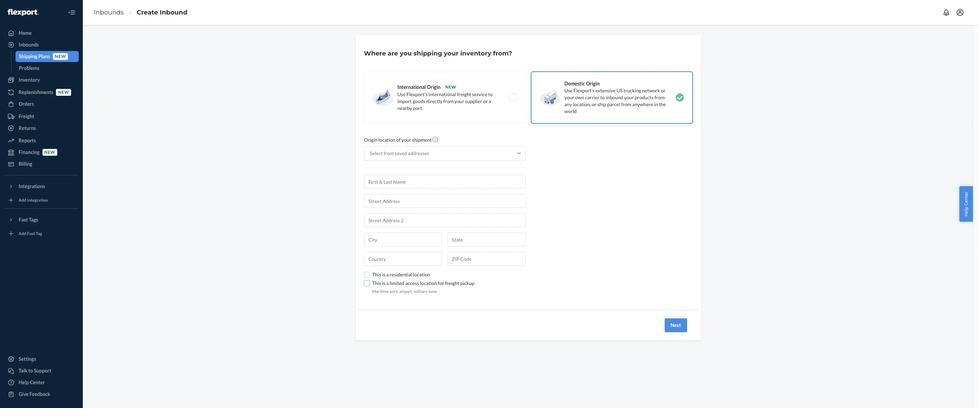 Task type: vqa. For each thing, say whether or not it's contained in the screenshot.
top "30 Days"
no



Task type: describe. For each thing, give the bounding box(es) containing it.
ship
[[598, 102, 607, 107]]

of
[[397, 137, 401, 143]]

anywhere
[[633, 102, 654, 107]]

new for replenishments
[[58, 90, 69, 95]]

financing
[[19, 150, 40, 155]]

2 horizontal spatial or
[[661, 88, 666, 94]]

City text field
[[364, 233, 442, 247]]

is for limited
[[382, 281, 386, 287]]

maritime
[[372, 289, 389, 295]]

help center link
[[4, 378, 79, 389]]

inbound
[[160, 9, 188, 16]]

freight
[[19, 114, 34, 119]]

billing link
[[4, 159, 79, 170]]

add fast tag
[[19, 232, 42, 237]]

orders link
[[4, 99, 79, 110]]

network
[[643, 88, 660, 94]]

settings
[[19, 357, 36, 363]]

new for financing
[[44, 150, 55, 155]]

create inbound link
[[137, 9, 188, 16]]

this for this is a residential location
[[372, 272, 381, 278]]

to inside talk to support button
[[28, 368, 33, 374]]

saved
[[395, 151, 407, 156]]

tags
[[29, 217, 38, 223]]

shipping plans
[[19, 54, 50, 59]]

any
[[565, 102, 572, 107]]

own
[[576, 95, 585, 100]]

new for shipping plans
[[55, 54, 66, 59]]

Country text field
[[364, 252, 442, 266]]

inventory link
[[4, 75, 79, 86]]

or inside the "use flexport's international freight service to import goods directly from your supplier or a nearby port."
[[483, 98, 488, 104]]

shipping
[[19, 54, 38, 59]]

1 vertical spatial freight
[[445, 281, 460, 287]]

integrations button
[[4, 181, 79, 192]]

residential
[[390, 272, 412, 278]]

airport,
[[400, 289, 413, 295]]

add for add fast tag
[[19, 232, 26, 237]]

First & Last Name text field
[[364, 175, 526, 189]]

give
[[19, 392, 29, 398]]

talk to support
[[19, 368, 51, 374]]

location,
[[573, 102, 591, 107]]

maritime port, airport, military base
[[372, 289, 437, 295]]

this for this is a limited access location for freight pickup
[[372, 281, 381, 287]]

breadcrumbs navigation
[[88, 2, 193, 23]]

port.
[[413, 105, 423, 111]]

military
[[414, 289, 428, 295]]

parcel
[[608, 102, 621, 107]]

1 vertical spatial location
[[413, 272, 430, 278]]

for
[[438, 281, 444, 287]]

help inside help center link
[[19, 380, 29, 386]]

add integration link
[[4, 195, 79, 206]]

shipping
[[414, 50, 442, 57]]

goods
[[413, 98, 426, 104]]

flexport logo image
[[8, 9, 39, 16]]

next button
[[665, 319, 687, 333]]

flexport's
[[574, 88, 595, 94]]

domestic
[[565, 81, 585, 87]]

reports
[[19, 138, 36, 144]]

freight inside the "use flexport's international freight service to import goods directly from your supplier or a nearby port."
[[457, 92, 472, 97]]

from right parcel
[[622, 102, 632, 107]]

home link
[[4, 28, 79, 39]]

us
[[617, 88, 623, 94]]

inbounds inside breadcrumbs navigation
[[94, 9, 124, 16]]

create inbound
[[137, 9, 188, 16]]

1 vertical spatial fast
[[27, 232, 35, 237]]

tag
[[36, 232, 42, 237]]

in
[[655, 102, 659, 107]]

1 vertical spatial help center
[[19, 380, 45, 386]]

1 horizontal spatial inbounds link
[[94, 9, 124, 16]]

extensive
[[596, 88, 616, 94]]

help inside help center button
[[964, 207, 970, 217]]

origin for international
[[427, 84, 441, 90]]

access
[[406, 281, 419, 287]]

talk to support button
[[4, 366, 79, 377]]

you
[[400, 50, 412, 57]]

replenishments
[[19, 89, 53, 95]]

inbound
[[606, 95, 624, 100]]

open account menu image
[[957, 8, 965, 17]]

the
[[659, 102, 666, 107]]

pickup
[[461, 281, 475, 287]]

where are you shipping your inventory from?
[[364, 50, 512, 57]]

directly
[[427, 98, 443, 104]]

carrier
[[586, 95, 600, 100]]

fast inside dropdown button
[[19, 217, 28, 223]]

where
[[364, 50, 386, 57]]

a for this is a residential location
[[387, 272, 389, 278]]

returns
[[19, 125, 36, 131]]

from up the
[[655, 95, 665, 100]]

problems
[[19, 65, 39, 71]]

import
[[398, 98, 412, 104]]

supplier
[[465, 98, 483, 104]]



Task type: locate. For each thing, give the bounding box(es) containing it.
to
[[488, 92, 493, 97], [601, 95, 605, 100], [28, 368, 33, 374]]

0 vertical spatial help center
[[964, 192, 970, 217]]

0 horizontal spatial help center
[[19, 380, 45, 386]]

location up base
[[420, 281, 437, 287]]

this
[[372, 272, 381, 278], [372, 281, 381, 287]]

1 vertical spatial inbounds
[[19, 42, 39, 48]]

0 vertical spatial is
[[382, 272, 386, 278]]

a left residential
[[387, 272, 389, 278]]

1 is from the top
[[382, 272, 386, 278]]

1 vertical spatial is
[[382, 281, 386, 287]]

location up this is a limited access location for freight pickup at the left of the page
[[413, 272, 430, 278]]

billing
[[19, 161, 32, 167]]

0 horizontal spatial inbounds link
[[4, 39, 79, 50]]

your inside the "use flexport's international freight service to import goods directly from your supplier or a nearby port."
[[455, 98, 465, 104]]

center
[[964, 192, 970, 206], [30, 380, 45, 386]]

a inside the "use flexport's international freight service to import goods directly from your supplier or a nearby port."
[[489, 98, 492, 104]]

port,
[[390, 289, 399, 295]]

1 horizontal spatial inbounds
[[94, 9, 124, 16]]

use inside domestic origin use flexport's extensive us trucking network or your own carrier to inbound your products from any location, or ship parcel from anywhere in the world
[[565, 88, 573, 94]]

your left supplier
[[455, 98, 465, 104]]

1 horizontal spatial help
[[964, 207, 970, 217]]

0 vertical spatial fast
[[19, 217, 28, 223]]

1 horizontal spatial origin
[[427, 84, 441, 90]]

integration
[[27, 198, 48, 203]]

fast tags button
[[4, 215, 79, 226]]

give feedback
[[19, 392, 50, 398]]

returns link
[[4, 123, 79, 134]]

your
[[444, 50, 459, 57], [565, 95, 575, 100], [625, 95, 634, 100], [455, 98, 465, 104], [402, 137, 412, 143]]

help center inside button
[[964, 192, 970, 217]]

or right network
[[661, 88, 666, 94]]

inventory
[[19, 77, 40, 83]]

fast
[[19, 217, 28, 223], [27, 232, 35, 237]]

base
[[429, 289, 437, 295]]

from down the 'international'
[[444, 98, 454, 104]]

inventory
[[461, 50, 492, 57]]

a
[[489, 98, 492, 104], [387, 272, 389, 278], [387, 281, 389, 287]]

create
[[137, 9, 158, 16]]

or down carrier
[[592, 102, 597, 107]]

1 horizontal spatial use
[[565, 88, 573, 94]]

from
[[655, 95, 665, 100], [444, 98, 454, 104], [622, 102, 632, 107], [384, 151, 394, 156]]

use down domestic
[[565, 88, 573, 94]]

ZIP Code text field
[[448, 252, 526, 266]]

your up any
[[565, 95, 575, 100]]

add down fast tags
[[19, 232, 26, 237]]

origin up select
[[364, 137, 378, 143]]

1 this from the top
[[372, 272, 381, 278]]

add
[[19, 198, 26, 203], [19, 232, 26, 237]]

1 vertical spatial help
[[19, 380, 29, 386]]

1 horizontal spatial center
[[964, 192, 970, 206]]

0 vertical spatial inbounds
[[94, 9, 124, 16]]

2 vertical spatial location
[[420, 281, 437, 287]]

0 horizontal spatial center
[[30, 380, 45, 386]]

service
[[472, 92, 488, 97]]

are
[[388, 50, 398, 57]]

Street Address text field
[[364, 194, 526, 208]]

to inside the "use flexport's international freight service to import goods directly from your supplier or a nearby port."
[[488, 92, 493, 97]]

freight link
[[4, 111, 79, 122]]

new right plans
[[55, 54, 66, 59]]

freight up supplier
[[457, 92, 472, 97]]

to right talk
[[28, 368, 33, 374]]

close navigation image
[[68, 8, 76, 17]]

to up ship
[[601, 95, 605, 100]]

add for add integration
[[19, 198, 26, 203]]

international origin
[[398, 84, 441, 90]]

0 horizontal spatial origin
[[364, 137, 378, 143]]

origin inside domestic origin use flexport's extensive us trucking network or your own carrier to inbound your products from any location, or ship parcel from anywhere in the world
[[586, 81, 600, 87]]

freight
[[457, 92, 472, 97], [445, 281, 460, 287]]

a right supplier
[[489, 98, 492, 104]]

add fast tag link
[[4, 229, 79, 240]]

select from saved addresses
[[370, 151, 429, 156]]

orders
[[19, 101, 34, 107]]

inbounds link
[[94, 9, 124, 16], [4, 39, 79, 50]]

2 vertical spatial a
[[387, 281, 389, 287]]

flexport's
[[407, 92, 428, 97]]

talk
[[19, 368, 27, 374]]

open notifications image
[[943, 8, 951, 17]]

new for international origin
[[446, 85, 457, 90]]

help
[[964, 207, 970, 217], [19, 380, 29, 386]]

1 vertical spatial a
[[387, 272, 389, 278]]

a for this is a limited access location for freight pickup
[[387, 281, 389, 287]]

next
[[671, 323, 682, 329]]

freight right 'for'
[[445, 281, 460, 287]]

1 vertical spatial inbounds link
[[4, 39, 79, 50]]

0 vertical spatial inbounds link
[[94, 9, 124, 16]]

1 vertical spatial add
[[19, 232, 26, 237]]

add inside "link"
[[19, 198, 26, 203]]

center inside button
[[964, 192, 970, 206]]

0 vertical spatial help
[[964, 207, 970, 217]]

State text field
[[448, 233, 526, 247]]

None checkbox
[[364, 281, 370, 287]]

origin location of your shipment
[[364, 137, 432, 143]]

use up import
[[398, 92, 406, 97]]

use inside the "use flexport's international freight service to import goods directly from your supplier or a nearby port."
[[398, 92, 406, 97]]

is
[[382, 272, 386, 278], [382, 281, 386, 287]]

or down service
[[483, 98, 488, 104]]

to right service
[[488, 92, 493, 97]]

home
[[19, 30, 32, 36]]

1 vertical spatial center
[[30, 380, 45, 386]]

integrations
[[19, 184, 45, 190]]

0 horizontal spatial inbounds
[[19, 42, 39, 48]]

problems link
[[15, 63, 79, 74]]

0 vertical spatial add
[[19, 198, 26, 203]]

use flexport's international freight service to import goods directly from your supplier or a nearby port.
[[398, 92, 493, 111]]

shipment
[[412, 137, 432, 143]]

0 vertical spatial center
[[964, 192, 970, 206]]

your right shipping
[[444, 50, 459, 57]]

check circle image
[[676, 94, 684, 102]]

fast tags
[[19, 217, 38, 223]]

limited
[[390, 281, 405, 287]]

help center button
[[960, 187, 974, 222]]

new up orders link
[[58, 90, 69, 95]]

add integration
[[19, 198, 48, 203]]

to inside domestic origin use flexport's extensive us trucking network or your own carrier to inbound your products from any location, or ship parcel from anywhere in the world
[[601, 95, 605, 100]]

this is a limited access location for freight pickup
[[372, 281, 475, 287]]

from left the saved
[[384, 151, 394, 156]]

addresses
[[408, 151, 429, 156]]

None checkbox
[[364, 272, 370, 278]]

origin for domestic
[[586, 81, 600, 87]]

2 horizontal spatial to
[[601, 95, 605, 100]]

0 horizontal spatial to
[[28, 368, 33, 374]]

Street Address 2 text field
[[364, 214, 526, 228]]

2 horizontal spatial origin
[[586, 81, 600, 87]]

settings link
[[4, 354, 79, 365]]

select
[[370, 151, 383, 156]]

your right of
[[402, 137, 412, 143]]

0 horizontal spatial help
[[19, 380, 29, 386]]

domestic origin use flexport's extensive us trucking network or your own carrier to inbound your products from any location, or ship parcel from anywhere in the world
[[565, 81, 666, 114]]

1 horizontal spatial help center
[[964, 192, 970, 217]]

add left integration
[[19, 198, 26, 203]]

this is a residential location
[[372, 272, 430, 278]]

0 vertical spatial freight
[[457, 92, 472, 97]]

give feedback button
[[4, 390, 79, 401]]

international
[[429, 92, 456, 97]]

from?
[[493, 50, 512, 57]]

a left limited
[[387, 281, 389, 287]]

trucking
[[624, 88, 642, 94]]

0 horizontal spatial or
[[483, 98, 488, 104]]

fast left tags
[[19, 217, 28, 223]]

support
[[34, 368, 51, 374]]

products
[[635, 95, 654, 100]]

is for residential
[[382, 272, 386, 278]]

nearby
[[398, 105, 412, 111]]

new up the 'international'
[[446, 85, 457, 90]]

2 this from the top
[[372, 281, 381, 287]]

0 vertical spatial location
[[379, 137, 396, 143]]

origin up the 'international'
[[427, 84, 441, 90]]

1 horizontal spatial to
[[488, 92, 493, 97]]

fast left the tag
[[27, 232, 35, 237]]

new down reports link
[[44, 150, 55, 155]]

2 is from the top
[[382, 281, 386, 287]]

feedback
[[29, 392, 50, 398]]

location left of
[[379, 137, 396, 143]]

from inside the "use flexport's international freight service to import goods directly from your supplier or a nearby port."
[[444, 98, 454, 104]]

1 vertical spatial this
[[372, 281, 381, 287]]

0 vertical spatial a
[[489, 98, 492, 104]]

0 vertical spatial this
[[372, 272, 381, 278]]

2 add from the top
[[19, 232, 26, 237]]

new
[[55, 54, 66, 59], [446, 85, 457, 90], [58, 90, 69, 95], [44, 150, 55, 155]]

reports link
[[4, 135, 79, 146]]

world
[[565, 108, 577, 114]]

international
[[398, 84, 426, 90]]

1 add from the top
[[19, 198, 26, 203]]

plans
[[38, 54, 50, 59]]

0 horizontal spatial use
[[398, 92, 406, 97]]

1 horizontal spatial or
[[592, 102, 597, 107]]

your down "trucking"
[[625, 95, 634, 100]]

origin up flexport's
[[586, 81, 600, 87]]



